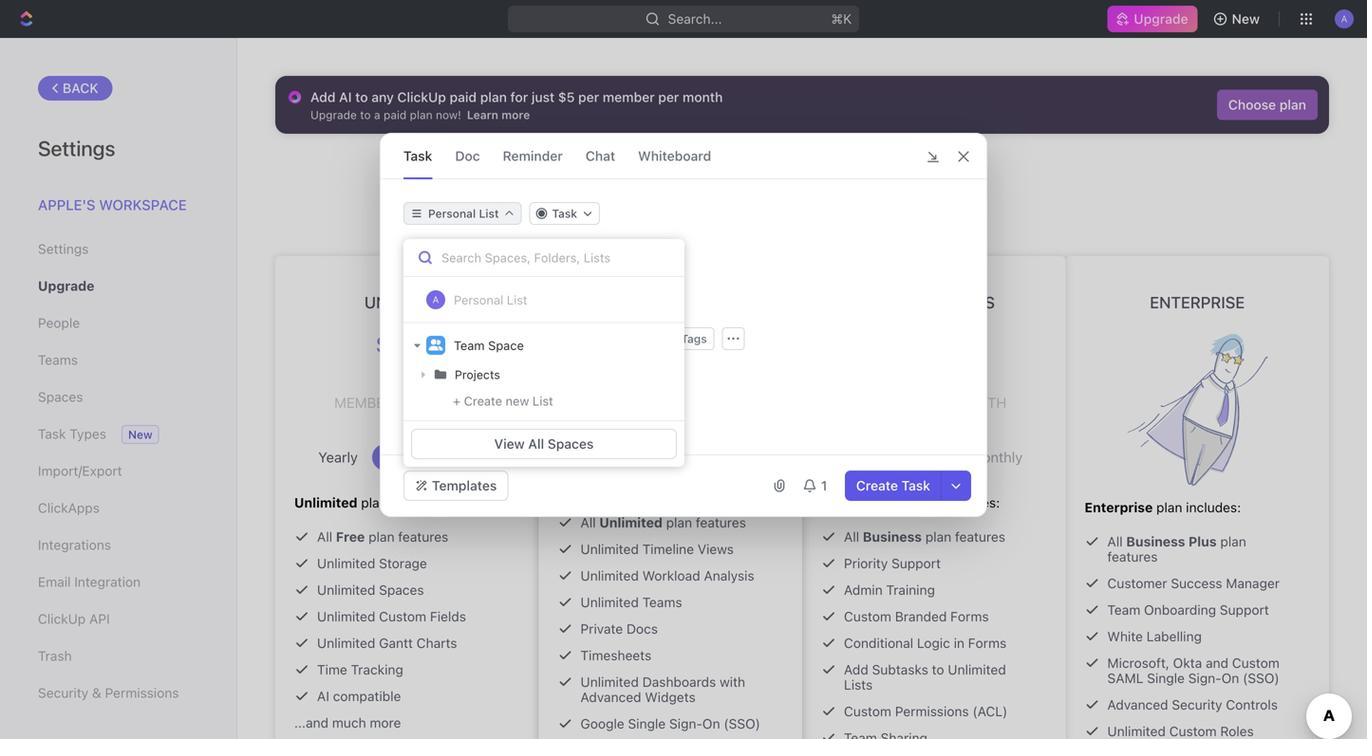 Task type: describe. For each thing, give the bounding box(es) containing it.
customer success manager
[[1108, 576, 1280, 592]]

integrations link
[[38, 529, 198, 562]]

all free plan features
[[317, 529, 449, 545]]

features for all free plan features
[[398, 529, 449, 545]]

choose
[[1229, 97, 1277, 113]]

plus inside "all business plus plan features"
[[1189, 534, 1217, 550]]

microsoft,
[[1108, 656, 1170, 671]]

all inside "all business plus plan features"
[[1108, 534, 1123, 550]]

custom permissions (acl)
[[844, 704, 1008, 720]]

reminder button
[[503, 134, 563, 179]]

features inside "all business plus plan features"
[[1108, 549, 1158, 565]]

plan up all free plan features
[[361, 495, 387, 511]]

white
[[1108, 629, 1143, 645]]

plan inside add ai to any clickup paid plan for just $5 per member per month learn more
[[480, 89, 507, 105]]

unlimited for unlimited custom fields
[[317, 609, 375, 625]]

logic
[[917, 636, 951, 651]]

$5
[[558, 89, 575, 105]]

and
[[1206, 656, 1229, 671]]

Task Name text field
[[404, 236, 968, 259]]

(acl)
[[973, 704, 1008, 720]]

team space
[[454, 339, 524, 353]]

teams inside settings element
[[38, 352, 78, 368]]

per inside $ 12 member per month
[[661, 380, 687, 397]]

enterprise for enterprise plan includes:
[[1085, 500, 1153, 516]]

$ for 7
[[376, 331, 386, 358]]

0 vertical spatial list
[[507, 293, 528, 307]]

member inside $ 7 member per month
[[334, 395, 394, 411]]

private docs
[[581, 622, 658, 637]]

member inside $ 12 member per month
[[598, 380, 657, 397]]

...and
[[294, 716, 329, 731]]

unlimited for unlimited workload analysis
[[581, 568, 639, 584]]

task inside button
[[902, 478, 931, 494]]

1 vertical spatial fields
[[430, 609, 466, 625]]

yearly for 7
[[318, 449, 358, 466]]

1 horizontal spatial security
[[1172, 698, 1223, 713]]

training
[[886, 583, 935, 598]]

much
[[332, 716, 366, 731]]

unlimited for unlimited timeline views
[[581, 542, 639, 557]]

in
[[954, 636, 965, 651]]

dashboards
[[643, 675, 716, 690]]

task types
[[38, 426, 106, 442]]

chat button
[[586, 134, 615, 179]]

add subtasks to unlimited lists
[[844, 662, 1006, 693]]

month inside add ai to any clickup paid plan for just $5 per member per month learn more
[[683, 89, 723, 105]]

spaces link
[[38, 381, 198, 414]]

projects
[[455, 368, 500, 382]]

plan up all business plan features
[[916, 495, 942, 511]]

custom for custom branded forms
[[844, 609, 892, 625]]

lists
[[844, 678, 873, 693]]

google single sign-on (sso)
[[581, 717, 761, 732]]

view all spaces
[[494, 436, 594, 452]]

onboarding
[[1144, 603, 1217, 618]]

1 horizontal spatial teams
[[643, 595, 682, 611]]

widgets
[[645, 690, 696, 706]]

plan right choose
[[1280, 97, 1307, 113]]

unlimited plan includes:
[[294, 495, 446, 511]]

2 horizontal spatial yearly
[[845, 449, 885, 466]]

gantt
[[379, 636, 413, 651]]

0 vertical spatial fields
[[449, 387, 482, 401]]

spaces inside button
[[548, 436, 594, 452]]

everything
[[845, 160, 939, 184]]

member per month
[[862, 395, 1007, 411]]

subtasks
[[872, 662, 929, 678]]

unlimited storage
[[317, 556, 427, 572]]

advanced inside unlimited dashboards with advanced widgets
[[581, 690, 642, 706]]

team for team onboarding support
[[1108, 603, 1141, 618]]

business for business plus
[[873, 293, 951, 312]]

custom inside the microsoft, okta and custom saml single sign-on (sso)
[[1233, 656, 1280, 671]]

conditional logic in forms
[[844, 636, 1007, 651]]

1 horizontal spatial spaces
[[379, 583, 424, 598]]

all for priority support
[[844, 529, 860, 545]]

0 vertical spatial upgrade
[[1134, 11, 1189, 27]]

0 horizontal spatial single
[[628, 717, 666, 732]]

clickup api link
[[38, 604, 198, 636]]

enterprise image
[[1128, 334, 1268, 486]]

1 horizontal spatial permissions
[[895, 704, 969, 720]]

plan up 'timeline'
[[666, 515, 692, 531]]

business inside "all business plus plan features"
[[1127, 534, 1186, 550]]

saml
[[1108, 671, 1144, 687]]

whiteboard
[[638, 148, 712, 164]]

just
[[532, 89, 555, 105]]

private
[[581, 622, 623, 637]]

success
[[1171, 576, 1223, 592]]

more inside add ai to any clickup paid plan for just $5 per member per month learn more
[[502, 108, 530, 122]]

paid
[[450, 89, 477, 105]]

team for team space
[[454, 339, 485, 353]]

add ai to any clickup paid plan for just $5 per member per month learn more
[[311, 89, 723, 122]]

create task
[[856, 478, 931, 494]]

unlimited for unlimited dashboards with advanced widgets
[[581, 675, 639, 690]]

clickapps
[[38, 500, 100, 516]]

0 horizontal spatial (sso)
[[724, 717, 761, 732]]

email
[[38, 575, 71, 590]]

unlimited spaces
[[317, 583, 424, 598]]

plan inside "all business plus plan features"
[[1221, 534, 1247, 550]]

7
[[391, 324, 423, 400]]

admin training
[[844, 583, 935, 598]]

user group image
[[429, 340, 443, 351]]

a
[[433, 294, 439, 305]]

any
[[372, 89, 394, 105]]

on inside the microsoft, okta and custom saml single sign-on (sso)
[[1222, 671, 1240, 687]]

business for business
[[632, 279, 710, 298]]

create task button
[[845, 471, 942, 501]]

task button
[[404, 134, 432, 179]]

(sso) inside the microsoft, okta and custom saml single sign-on (sso)
[[1243, 671, 1280, 687]]

chat
[[586, 148, 615, 164]]

1 horizontal spatial includes:
[[945, 495, 1000, 511]]

plus for business plus plan includes:
[[884, 495, 912, 511]]

1 horizontal spatial upgrade
[[666, 160, 743, 184]]

clickapps link
[[38, 492, 198, 525]]

$ 12 member per month
[[598, 310, 743, 397]]

2 settings from the top
[[38, 241, 89, 257]]

admin
[[844, 583, 883, 598]]

email integration
[[38, 575, 141, 590]]

...and much more
[[294, 716, 401, 731]]

0 vertical spatial forms
[[951, 609, 989, 625]]

workspace
[[99, 197, 187, 213]]

1 horizontal spatial upgrade link
[[1108, 6, 1198, 32]]

learn
[[467, 108, 499, 122]]

microsoft, okta and custom saml single sign-on (sso)
[[1108, 656, 1280, 687]]

ai inside add ai to any clickup paid plan for just $5 per member per month learn more
[[339, 89, 352, 105]]

choose plan link
[[1217, 90, 1318, 120]]

search...
[[668, 11, 722, 27]]

all unlimited plan features
[[581, 515, 746, 531]]

priority
[[844, 556, 888, 572]]

whiteboard button
[[638, 134, 712, 179]]



Task type: vqa. For each thing, say whether or not it's contained in the screenshot.
middle AGENCY MANAGEMENT link
no



Task type: locate. For each thing, give the bounding box(es) containing it.
month inside $ 7 member per month
[[427, 395, 480, 411]]

0 vertical spatial upgrade link
[[1108, 6, 1198, 32]]

timeline
[[643, 542, 694, 557]]

includes: for unlimited plan includes:
[[391, 495, 446, 511]]

to for add ai to any clickup paid plan for just $5 per member per month learn more
[[355, 89, 368, 105]]

$ 7 member per month
[[334, 324, 480, 411]]

$ inside $ 12 member per month
[[629, 317, 639, 344]]

1 vertical spatial spaces
[[548, 436, 594, 452]]

1 horizontal spatial sign-
[[1189, 671, 1222, 687]]

dialog
[[380, 133, 988, 518]]

features up storage
[[398, 529, 449, 545]]

2 horizontal spatial includes:
[[1186, 500, 1241, 516]]

forms right in
[[968, 636, 1007, 651]]

single down widgets at the bottom of the page
[[628, 717, 666, 732]]

create up business plus plan includes:
[[856, 478, 898, 494]]

custom fields
[[404, 387, 482, 401]]

custom down lists
[[844, 704, 892, 720]]

unlimited timeline views
[[581, 542, 734, 557]]

yearly right view
[[582, 435, 622, 452]]

0 horizontal spatial upgrade
[[38, 278, 94, 294]]

0 horizontal spatial on
[[703, 717, 720, 732]]

okta
[[1173, 656, 1203, 671]]

security left the &
[[38, 686, 89, 701]]

task inside settings element
[[38, 426, 66, 442]]

list right the personal in the top left of the page
[[507, 293, 528, 307]]

1 vertical spatial add
[[844, 662, 869, 678]]

$ inside $ 7 member per month
[[376, 331, 386, 358]]

email integration link
[[38, 566, 198, 599]]

security down the microsoft, okta and custom saml single sign-on (sso)
[[1172, 698, 1223, 713]]

1 vertical spatial permissions
[[895, 704, 969, 720]]

1 horizontal spatial create
[[856, 478, 898, 494]]

spaces right view
[[548, 436, 594, 452]]

includes: up all free plan features
[[391, 495, 446, 511]]

1 vertical spatial plus
[[884, 495, 912, 511]]

1 vertical spatial to
[[748, 160, 766, 184]]

unlimited workload analysis
[[581, 568, 755, 584]]

includes: for enterprise plan includes:
[[1186, 500, 1241, 516]]

0 vertical spatial more
[[502, 108, 530, 122]]

fields down projects
[[449, 387, 482, 401]]

2 vertical spatial to
[[932, 662, 945, 678]]

1 vertical spatial more
[[370, 716, 401, 731]]

1 vertical spatial sign-
[[669, 717, 703, 732]]

new inside settings element
[[128, 428, 152, 442]]

enterprise plan includes:
[[1085, 500, 1241, 516]]

yearly up unlimited plan includes:
[[318, 449, 358, 466]]

advanced security controls
[[1108, 698, 1278, 713]]

add
[[311, 89, 336, 105], [844, 662, 869, 678]]

advanced up 'google'
[[581, 690, 642, 706]]

yearly up the create task
[[845, 449, 885, 466]]

1 settings from the top
[[38, 136, 115, 160]]

all right view
[[528, 436, 544, 452]]

all business plus plan features
[[1108, 534, 1247, 565]]

unleash
[[770, 160, 840, 184]]

with
[[720, 675, 746, 690]]

features for all business plan features
[[955, 529, 1006, 545]]

people
[[38, 315, 80, 331]]

integrations
[[38, 538, 111, 553]]

plan
[[480, 89, 507, 105], [1280, 97, 1307, 113], [361, 495, 387, 511], [916, 495, 942, 511], [1157, 500, 1183, 516], [666, 515, 692, 531], [369, 529, 395, 545], [926, 529, 952, 545], [1221, 534, 1247, 550]]

security
[[38, 686, 89, 701], [1172, 698, 1223, 713]]

settings element
[[0, 38, 237, 740]]

new inside new "button"
[[1232, 11, 1260, 27]]

task up business plus plan includes:
[[902, 478, 931, 494]]

white labelling
[[1108, 629, 1202, 645]]

month
[[683, 89, 723, 105], [691, 380, 743, 397], [427, 395, 480, 411], [954, 395, 1007, 411]]

2 horizontal spatial to
[[932, 662, 945, 678]]

sign- inside the microsoft, okta and custom saml single sign-on (sso)
[[1189, 671, 1222, 687]]

$ for 12
[[629, 317, 639, 344]]

upgrade inside settings element
[[38, 278, 94, 294]]

2 horizontal spatial plus
[[1189, 534, 1217, 550]]

create inside button
[[856, 478, 898, 494]]

0 horizontal spatial new
[[128, 428, 152, 442]]

custom down admin
[[844, 609, 892, 625]]

0 horizontal spatial security
[[38, 686, 89, 701]]

labelling
[[1147, 629, 1202, 645]]

plus for business plus
[[955, 293, 995, 312]]

plan down business plus plan includes:
[[926, 529, 952, 545]]

to for add subtasks to unlimited lists
[[932, 662, 945, 678]]

unlimited for unlimited spaces
[[317, 583, 375, 598]]

1 vertical spatial task
[[38, 426, 66, 442]]

0 horizontal spatial yearly
[[318, 449, 358, 466]]

on down with
[[703, 717, 720, 732]]

controls
[[1226, 698, 1278, 713]]

0 vertical spatial task
[[404, 148, 432, 164]]

list right 'new' on the left
[[533, 394, 553, 408]]

spaces
[[38, 389, 83, 405], [548, 436, 594, 452], [379, 583, 424, 598]]

0 vertical spatial settings
[[38, 136, 115, 160]]

&
[[92, 686, 101, 701]]

0 horizontal spatial permissions
[[105, 686, 179, 701]]

custom right "and"
[[1233, 656, 1280, 671]]

all business plan features
[[844, 529, 1006, 545]]

unlimited for unlimited storage
[[317, 556, 375, 572]]

all for unlimited storage
[[317, 529, 332, 545]]

sign- down widgets at the bottom of the page
[[669, 717, 703, 732]]

security inside "link"
[[38, 686, 89, 701]]

enterprise for enterprise
[[1150, 293, 1245, 312]]

advanced down saml
[[1108, 698, 1169, 713]]

features up customer
[[1108, 549, 1158, 565]]

0 vertical spatial (sso)
[[1243, 671, 1280, 687]]

new
[[1232, 11, 1260, 27], [128, 428, 152, 442]]

create right '+'
[[464, 394, 502, 408]]

1 horizontal spatial single
[[1147, 671, 1185, 687]]

1 vertical spatial new
[[128, 428, 152, 442]]

1 vertical spatial clickup
[[38, 612, 86, 627]]

settings link
[[38, 233, 198, 265]]

1 vertical spatial upgrade
[[666, 160, 743, 184]]

task left types
[[38, 426, 66, 442]]

1 horizontal spatial advanced
[[1108, 698, 1169, 713]]

import/export link
[[38, 455, 198, 488]]

0 vertical spatial teams
[[38, 352, 78, 368]]

1 horizontal spatial $
[[629, 317, 639, 344]]

0 vertical spatial to
[[355, 89, 368, 105]]

clickup inside settings element
[[38, 612, 86, 627]]

add left any
[[311, 89, 336, 105]]

settings down apple's
[[38, 241, 89, 257]]

0 horizontal spatial add
[[311, 89, 336, 105]]

features up views
[[696, 515, 746, 531]]

0 horizontal spatial list
[[507, 293, 528, 307]]

clickup up trash
[[38, 612, 86, 627]]

(sso) down with
[[724, 717, 761, 732]]

add inside add ai to any clickup paid plan for just $5 per member per month learn more
[[311, 89, 336, 105]]

$ left 12
[[629, 317, 639, 344]]

0 horizontal spatial to
[[355, 89, 368, 105]]

spaces up task types
[[38, 389, 83, 405]]

unlimited for unlimited gantt charts
[[317, 636, 375, 651]]

custom
[[404, 387, 446, 401], [379, 609, 427, 625], [844, 609, 892, 625], [1233, 656, 1280, 671], [844, 704, 892, 720]]

advanced
[[581, 690, 642, 706], [1108, 698, 1169, 713]]

all
[[528, 436, 544, 452], [581, 515, 596, 531], [317, 529, 332, 545], [844, 529, 860, 545], [1108, 534, 1123, 550]]

custom branded forms
[[844, 609, 989, 625]]

1 horizontal spatial (sso)
[[1243, 671, 1280, 687]]

0 horizontal spatial $
[[376, 331, 386, 358]]

0 horizontal spatial plus
[[884, 495, 912, 511]]

forms
[[951, 609, 989, 625], [968, 636, 1007, 651]]

forms up in
[[951, 609, 989, 625]]

0 vertical spatial spaces
[[38, 389, 83, 405]]

upgrade up task name text box on the top of page
[[666, 160, 743, 184]]

plan up unlimited storage
[[369, 529, 395, 545]]

member inside add ai to any clickup paid plan for just $5 per member per month learn more
[[603, 89, 655, 105]]

business for business plus plan includes:
[[821, 495, 881, 511]]

includes: up "all business plus plan features"
[[1186, 500, 1241, 516]]

1 horizontal spatial team
[[1108, 603, 1141, 618]]

0 vertical spatial single
[[1147, 671, 1185, 687]]

single up advanced security controls on the right
[[1147, 671, 1185, 687]]

custom for custom fields
[[404, 387, 446, 401]]

for
[[511, 89, 528, 105]]

0 horizontal spatial more
[[370, 716, 401, 731]]

1 horizontal spatial clickup
[[397, 89, 446, 105]]

ai
[[339, 89, 352, 105], [317, 689, 329, 705]]

more down compatible at bottom left
[[370, 716, 401, 731]]

support down the manager
[[1220, 603, 1270, 618]]

1 vertical spatial enterprise
[[1085, 500, 1153, 516]]

single
[[1147, 671, 1185, 687], [628, 717, 666, 732]]

0 vertical spatial ai
[[339, 89, 352, 105]]

2 vertical spatial plus
[[1189, 534, 1217, 550]]

12
[[641, 310, 700, 386]]

0 horizontal spatial clickup
[[38, 612, 86, 627]]

all for unlimited timeline views
[[581, 515, 596, 531]]

personal list
[[454, 293, 528, 307]]

team up projects
[[454, 339, 485, 353]]

unlimited teams
[[581, 595, 682, 611]]

conditional
[[844, 636, 914, 651]]

1 vertical spatial ai
[[317, 689, 329, 705]]

permissions
[[105, 686, 179, 701], [895, 704, 969, 720]]

1 horizontal spatial more
[[502, 108, 530, 122]]

0 vertical spatial add
[[311, 89, 336, 105]]

upgrade link left new "button"
[[1108, 6, 1198, 32]]

task for task
[[404, 148, 432, 164]]

more down for
[[502, 108, 530, 122]]

dialog containing task
[[380, 133, 988, 518]]

to down the logic
[[932, 662, 945, 678]]

Search Spaces, Folders, Lists text field
[[404, 239, 685, 277]]

on up 'controls'
[[1222, 671, 1240, 687]]

features for all unlimited plan features
[[696, 515, 746, 531]]

1 vertical spatial support
[[1220, 603, 1270, 618]]

more
[[502, 108, 530, 122], [370, 716, 401, 731]]

1 horizontal spatial to
[[748, 160, 766, 184]]

view
[[494, 436, 525, 452]]

views
[[698, 542, 734, 557]]

yearly for 12
[[582, 435, 622, 452]]

1 horizontal spatial on
[[1222, 671, 1240, 687]]

import/export
[[38, 463, 122, 479]]

2 vertical spatial spaces
[[379, 583, 424, 598]]

0 vertical spatial permissions
[[105, 686, 179, 701]]

storage
[[379, 556, 427, 572]]

1 vertical spatial list
[[533, 394, 553, 408]]

1 vertical spatial create
[[856, 478, 898, 494]]

(sso)
[[1243, 671, 1280, 687], [724, 717, 761, 732]]

per inside $ 7 member per month
[[397, 395, 424, 411]]

ai left any
[[339, 89, 352, 105]]

support up training
[[892, 556, 941, 572]]

unlimited gantt charts
[[317, 636, 457, 651]]

0 horizontal spatial upgrade link
[[38, 270, 198, 302]]

branded
[[895, 609, 947, 625]]

permissions down add subtasks to unlimited lists
[[895, 704, 969, 720]]

trash
[[38, 649, 72, 664]]

2 vertical spatial task
[[902, 478, 931, 494]]

unlimited for unlimited teams
[[581, 595, 639, 611]]

business plus
[[873, 293, 995, 312]]

0 horizontal spatial sign-
[[669, 717, 703, 732]]

0 horizontal spatial ai
[[317, 689, 329, 705]]

add for add ai to any clickup paid plan for just $5 per member per month learn more
[[311, 89, 336, 105]]

clickup inside add ai to any clickup paid plan for just $5 per member per month learn more
[[397, 89, 446, 105]]

all inside button
[[528, 436, 544, 452]]

upgrade left new "button"
[[1134, 11, 1189, 27]]

0 vertical spatial on
[[1222, 671, 1240, 687]]

plan up the manager
[[1221, 534, 1247, 550]]

(sso) up 'controls'
[[1243, 671, 1280, 687]]

custom for custom permissions (acl)
[[844, 704, 892, 720]]

time
[[317, 662, 347, 678]]

space
[[488, 339, 524, 353]]

add down 'conditional'
[[844, 662, 869, 678]]

1 vertical spatial on
[[703, 717, 720, 732]]

support
[[892, 556, 941, 572], [1220, 603, 1270, 618]]

add for add subtasks to unlimited lists
[[844, 662, 869, 678]]

1 vertical spatial forms
[[968, 636, 1007, 651]]

1 vertical spatial team
[[1108, 603, 1141, 618]]

to inside add ai to any clickup paid plan for just $5 per member per month learn more
[[355, 89, 368, 105]]

1 vertical spatial upgrade link
[[38, 270, 198, 302]]

1 vertical spatial teams
[[643, 595, 682, 611]]

team up white
[[1108, 603, 1141, 618]]

1 vertical spatial (sso)
[[724, 717, 761, 732]]

all up priority on the right bottom of page
[[844, 529, 860, 545]]

1 horizontal spatial yearly
[[582, 435, 622, 452]]

task left doc
[[404, 148, 432, 164]]

spaces inside settings element
[[38, 389, 83, 405]]

plan up "learn"
[[480, 89, 507, 105]]

1 horizontal spatial plus
[[955, 293, 995, 312]]

0 horizontal spatial team
[[454, 339, 485, 353]]

2 horizontal spatial spaces
[[548, 436, 594, 452]]

+
[[453, 394, 461, 408]]

1 horizontal spatial task
[[404, 148, 432, 164]]

+ create new list
[[453, 394, 553, 408]]

teams down unlimited workload analysis
[[643, 595, 682, 611]]

all up customer
[[1108, 534, 1123, 550]]

to left any
[[355, 89, 368, 105]]

sign- up advanced security controls on the right
[[1189, 671, 1222, 687]]

to left unleash
[[748, 160, 766, 184]]

add inside add subtasks to unlimited lists
[[844, 662, 869, 678]]

0 vertical spatial enterprise
[[1150, 293, 1245, 312]]

1 horizontal spatial list
[[533, 394, 553, 408]]

2 vertical spatial upgrade
[[38, 278, 94, 294]]

unlimited for unlimited
[[364, 293, 450, 312]]

0 horizontal spatial task
[[38, 426, 66, 442]]

google
[[581, 717, 625, 732]]

2 horizontal spatial upgrade
[[1134, 11, 1189, 27]]

0 vertical spatial clickup
[[397, 89, 446, 105]]

2 horizontal spatial task
[[902, 478, 931, 494]]

new
[[506, 394, 529, 408]]

unlimited inside unlimited dashboards with advanced widgets
[[581, 675, 639, 690]]

1 horizontal spatial add
[[844, 662, 869, 678]]

fields up charts
[[430, 609, 466, 625]]

on
[[1222, 671, 1240, 687], [703, 717, 720, 732]]

month inside $ 12 member per month
[[691, 380, 743, 397]]

includes: up all business plan features
[[945, 495, 1000, 511]]

1 vertical spatial single
[[628, 717, 666, 732]]

single inside the microsoft, okta and custom saml single sign-on (sso)
[[1147, 671, 1185, 687]]

new up the import/export link
[[128, 428, 152, 442]]

create
[[464, 394, 502, 408], [856, 478, 898, 494]]

$ left the 7
[[376, 331, 386, 358]]

permissions inside "link"
[[105, 686, 179, 701]]

integration
[[74, 575, 141, 590]]

types
[[70, 426, 106, 442]]

settings up apple's
[[38, 136, 115, 160]]

0 vertical spatial new
[[1232, 11, 1260, 27]]

features down business plus plan includes:
[[955, 529, 1006, 545]]

task for task types
[[38, 426, 66, 442]]

upgrade link down settings link
[[38, 270, 198, 302]]

0 vertical spatial plus
[[955, 293, 995, 312]]

new up choose
[[1232, 11, 1260, 27]]

docs
[[627, 622, 658, 637]]

spaces down storage
[[379, 583, 424, 598]]

upgrade up people
[[38, 278, 94, 294]]

teams link
[[38, 344, 198, 377]]

permissions down the trash link
[[105, 686, 179, 701]]

teams down people
[[38, 352, 78, 368]]

timesheets
[[581, 648, 652, 664]]

unlimited inside add subtasks to unlimited lists
[[948, 662, 1006, 678]]

custom up gantt
[[379, 609, 427, 625]]

apple's workspace
[[38, 197, 187, 213]]

custom left '+'
[[404, 387, 446, 401]]

upgrade link
[[1108, 6, 1198, 32], [38, 270, 198, 302]]

ai down time
[[317, 689, 329, 705]]

all left free
[[317, 529, 332, 545]]

0 horizontal spatial teams
[[38, 352, 78, 368]]

unlimited for unlimited plan includes:
[[294, 495, 358, 511]]

teams
[[38, 352, 78, 368], [643, 595, 682, 611]]

people link
[[38, 307, 198, 340]]

per
[[578, 89, 599, 105], [658, 89, 679, 105], [661, 380, 687, 397], [397, 395, 424, 411], [925, 395, 951, 411]]

all up unlimited timeline views
[[581, 515, 596, 531]]

doc
[[455, 148, 480, 164]]

0 horizontal spatial spaces
[[38, 389, 83, 405]]

0 horizontal spatial support
[[892, 556, 941, 572]]

plan up "all business plus plan features"
[[1157, 500, 1183, 516]]

0 horizontal spatial advanced
[[581, 690, 642, 706]]

to inside add subtasks to unlimited lists
[[932, 662, 945, 678]]

clickup right any
[[397, 89, 446, 105]]

0 horizontal spatial create
[[464, 394, 502, 408]]

0 vertical spatial support
[[892, 556, 941, 572]]



